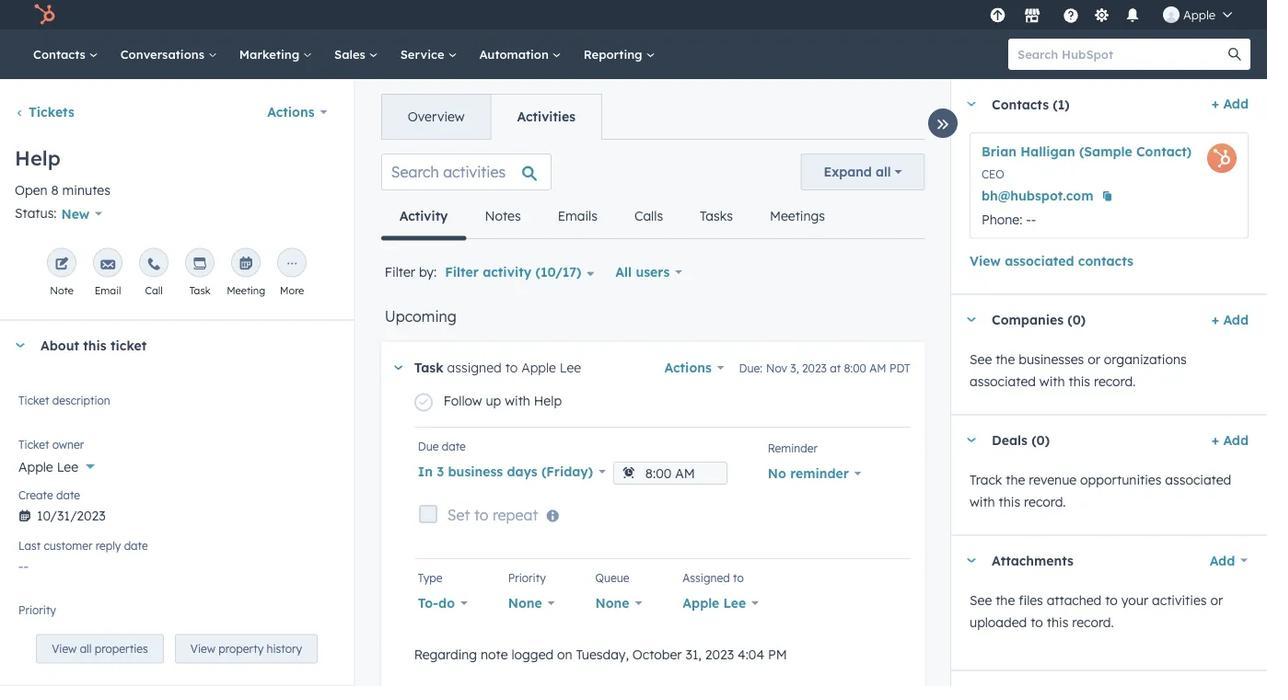 Task type: locate. For each thing, give the bounding box(es) containing it.
see up uploaded
[[970, 593, 992, 609]]

0 horizontal spatial none button
[[508, 591, 554, 617]]

1 horizontal spatial all
[[875, 164, 890, 180]]

caret image inside companies (0) dropdown button
[[966, 318, 977, 322]]

associated right opportunities
[[1165, 472, 1231, 488]]

1 horizontal spatial lee
[[559, 360, 581, 376]]

1 horizontal spatial view
[[190, 643, 215, 656]]

contacts
[[1078, 253, 1133, 269]]

apple menu
[[984, 0, 1245, 29]]

2 filter from the left
[[445, 264, 478, 280]]

activity button
[[381, 194, 466, 241]]

track the revenue opportunities associated with this record.
[[970, 472, 1231, 510]]

deals (0)
[[992, 433, 1050, 449]]

2 + add from the top
[[1212, 312, 1249, 328]]

marketplaces image
[[1024, 8, 1041, 25]]

navigation up search activities search field
[[381, 94, 602, 140]]

task inside feed
[[414, 360, 443, 376]]

properties
[[95, 643, 148, 656]]

record. inside see the files attached to your activities or uploaded to this record.
[[1072, 615, 1114, 631]]

2 + from the top
[[1212, 312, 1219, 328]]

0 vertical spatial +
[[1212, 96, 1219, 112]]

ticket
[[110, 338, 147, 354]]

the for revenue
[[1006, 472, 1025, 488]]

the for files
[[996, 593, 1015, 609]]

Create date text field
[[18, 499, 335, 529]]

priority left 'an'
[[18, 604, 56, 618]]

see down companies
[[970, 351, 992, 367]]

0 vertical spatial ticket
[[18, 394, 49, 408]]

3,
[[790, 361, 799, 375]]

due date
[[417, 440, 465, 454]]

4:04
[[737, 647, 764, 663]]

1 filter from the left
[[384, 264, 415, 280]]

contacts for contacts
[[33, 47, 89, 62]]

0 vertical spatial 2023
[[802, 361, 826, 375]]

help up open
[[15, 145, 61, 171]]

1 horizontal spatial filter
[[445, 264, 478, 280]]

with down track
[[970, 494, 995, 510]]

ticket
[[18, 394, 49, 408], [18, 438, 49, 452]]

all down option
[[80, 643, 92, 656]]

0 vertical spatial navigation
[[381, 94, 602, 140]]

add
[[1223, 96, 1249, 112], [1223, 312, 1249, 328], [1223, 432, 1249, 448], [1210, 553, 1235, 569]]

associated down phone: --
[[1005, 253, 1074, 269]]

add for companies (0)
[[1223, 312, 1249, 328]]

contacts (1) button
[[951, 79, 1204, 129]]

1 none from the left
[[508, 596, 542, 612]]

see the businesses or organizations associated with this record.
[[970, 351, 1187, 390]]

actions button down 'marketing' link
[[255, 94, 339, 131]]

activities button
[[490, 95, 601, 139]]

caret image
[[394, 366, 402, 370], [966, 559, 977, 564]]

3 + add from the top
[[1212, 432, 1249, 448]]

navigation containing activity
[[381, 194, 843, 241]]

2 vertical spatial date
[[124, 539, 148, 553]]

view down phone:
[[970, 253, 1001, 269]]

0 horizontal spatial lee
[[57, 459, 78, 475]]

1 vertical spatial with
[[504, 393, 530, 409]]

ticket left description
[[18, 394, 49, 408]]

1 horizontal spatial none button
[[595, 591, 642, 617]]

apple lee for ticket
[[18, 459, 78, 475]]

0 horizontal spatial with
[[504, 393, 530, 409]]

settings link
[[1090, 5, 1113, 24]]

1 vertical spatial caret image
[[966, 559, 977, 564]]

ticket owner
[[18, 438, 84, 452]]

companies (0)
[[992, 312, 1086, 328]]

lee for ticket owner
[[57, 459, 78, 475]]

with right up
[[504, 393, 530, 409]]

tuesday,
[[576, 647, 628, 663]]

none button
[[508, 591, 554, 617], [595, 591, 642, 617]]

1 vertical spatial help
[[533, 393, 561, 409]]

activity
[[482, 264, 531, 280]]

view inside view associated contacts link
[[970, 253, 1001, 269]]

date for due date
[[441, 440, 465, 454]]

due:
[[739, 361, 762, 375]]

0 horizontal spatial (0)
[[1032, 433, 1050, 449]]

tasks button
[[681, 194, 751, 239]]

all inside popup button
[[875, 164, 890, 180]]

1 vertical spatial date
[[56, 489, 80, 503]]

to up the follow up with help
[[505, 360, 517, 376]]

feed
[[366, 139, 939, 687]]

open 8 minutes
[[15, 182, 110, 198]]

0 vertical spatial all
[[875, 164, 890, 180]]

regarding note logged on tuesday, october 31, 2023 4:04 pm button
[[414, 644, 891, 667]]

0 horizontal spatial actions
[[267, 104, 314, 120]]

(0) inside dropdown button
[[1032, 433, 1050, 449]]

0 vertical spatial see
[[970, 351, 992, 367]]

0 vertical spatial apple lee button
[[18, 449, 335, 479]]

all right expand
[[875, 164, 890, 180]]

see the files attached to your activities or uploaded to this record.
[[970, 593, 1223, 631]]

+ for deals (0)
[[1212, 432, 1219, 448]]

apple down assigned
[[682, 596, 719, 612]]

1 vertical spatial + add
[[1212, 312, 1249, 328]]

none up logged
[[508, 596, 542, 612]]

0 vertical spatial help
[[15, 145, 61, 171]]

record. down organizations
[[1094, 373, 1136, 390]]

to-do
[[417, 596, 454, 612]]

0 horizontal spatial or
[[1088, 351, 1100, 367]]

contacts (1)
[[992, 96, 1070, 112]]

2 vertical spatial lee
[[723, 596, 746, 612]]

nov
[[766, 361, 787, 375]]

hubspot image
[[33, 4, 55, 26]]

Ticket description text field
[[18, 391, 335, 428]]

actions down 'marketing' link
[[267, 104, 314, 120]]

follow
[[443, 393, 482, 409]]

1 horizontal spatial caret image
[[966, 559, 977, 564]]

1 vertical spatial the
[[1006, 472, 1025, 488]]

1 none button from the left
[[508, 591, 554, 617]]

apple lee button up create date text field
[[18, 449, 335, 479]]

record. inside track the revenue opportunities associated with this record.
[[1024, 494, 1066, 510]]

1 vertical spatial (0)
[[1032, 433, 1050, 449]]

sales
[[334, 47, 369, 62]]

organizations
[[1104, 351, 1187, 367]]

0 vertical spatial + add button
[[1212, 93, 1249, 115]]

about this ticket
[[41, 338, 147, 354]]

0 vertical spatial with
[[1040, 373, 1065, 390]]

(0) for deals (0)
[[1032, 433, 1050, 449]]

lee up the follow up with help
[[559, 360, 581, 376]]

see for see the businesses or organizations associated with this record.
[[970, 351, 992, 367]]

1 horizontal spatial with
[[970, 494, 995, 510]]

0 vertical spatial or
[[1088, 351, 1100, 367]]

1 vertical spatial apple lee button
[[682, 591, 758, 617]]

or down companies (0) dropdown button
[[1088, 351, 1100, 367]]

1 horizontal spatial help
[[533, 393, 561, 409]]

2 vertical spatial the
[[996, 593, 1015, 609]]

1 vertical spatial task
[[414, 360, 443, 376]]

view associated contacts
[[970, 253, 1133, 269]]

1 vertical spatial 2023
[[705, 647, 734, 663]]

0 horizontal spatial date
[[56, 489, 80, 503]]

the inside see the businesses or organizations associated with this record.
[[996, 351, 1015, 367]]

2 vertical spatial with
[[970, 494, 995, 510]]

the right track
[[1006, 472, 1025, 488]]

caret image left companies
[[966, 318, 977, 322]]

priority down the repeat
[[508, 571, 545, 585]]

caret image left 'about'
[[15, 343, 26, 348]]

with down businesses
[[1040, 373, 1065, 390]]

8
[[51, 182, 59, 198]]

0 vertical spatial (0)
[[1068, 312, 1086, 328]]

in 3 business days (friday) button
[[417, 460, 605, 485]]

1 horizontal spatial or
[[1210, 593, 1223, 609]]

the down companies
[[996, 351, 1015, 367]]

date inside task options element
[[441, 440, 465, 454]]

1 horizontal spatial (0)
[[1068, 312, 1086, 328]]

1 vertical spatial or
[[1210, 593, 1223, 609]]

apple up the follow up with help
[[521, 360, 556, 376]]

queue
[[595, 571, 629, 585]]

with inside button
[[504, 393, 530, 409]]

pm
[[768, 647, 787, 663]]

0 horizontal spatial caret image
[[394, 366, 402, 370]]

0 horizontal spatial all
[[80, 643, 92, 656]]

note
[[480, 647, 507, 663]]

owner
[[52, 438, 84, 452]]

companies (0) button
[[951, 295, 1204, 345]]

this down track
[[999, 494, 1020, 510]]

3
[[436, 464, 444, 480]]

tasks
[[699, 208, 732, 224]]

1 + add from the top
[[1212, 96, 1249, 112]]

HH:MM text field
[[613, 462, 727, 485]]

activities
[[517, 109, 575, 125]]

all for expand
[[875, 164, 890, 180]]

0 vertical spatial date
[[441, 440, 465, 454]]

lee for assigned to
[[723, 596, 746, 612]]

1 horizontal spatial apple lee
[[682, 596, 746, 612]]

1 vertical spatial all
[[80, 643, 92, 656]]

0 horizontal spatial actions button
[[255, 94, 339, 131]]

date right due
[[441, 440, 465, 454]]

meeting
[[227, 284, 265, 297]]

1 navigation from the top
[[381, 94, 602, 140]]

caret image left deals
[[966, 438, 977, 443]]

0 horizontal spatial priority
[[18, 604, 56, 618]]

brian halligan (sample contact) link
[[982, 144, 1192, 160]]

brian
[[982, 144, 1017, 160]]

none button up logged
[[508, 591, 554, 617]]

1 vertical spatial + add button
[[1212, 309, 1249, 331]]

0 horizontal spatial contacts
[[33, 47, 89, 62]]

all
[[875, 164, 890, 180], [80, 643, 92, 656]]

+ add button for deals (0)
[[1212, 430, 1249, 452]]

0 horizontal spatial filter
[[384, 264, 415, 280]]

navigation
[[381, 94, 602, 140], [381, 194, 843, 241]]

caret image for about this ticket
[[15, 343, 26, 348]]

apple lee inside task options element
[[682, 596, 746, 612]]

this down businesses
[[1069, 373, 1090, 390]]

(0) right deals
[[1032, 433, 1050, 449]]

2 vertical spatial +
[[1212, 432, 1219, 448]]

1 vertical spatial navigation
[[381, 194, 843, 241]]

property
[[219, 643, 264, 656]]

see inside see the businesses or organizations associated with this record.
[[970, 351, 992, 367]]

repeat
[[492, 506, 538, 525]]

1 vertical spatial ticket
[[18, 438, 49, 452]]

0 vertical spatial lee
[[559, 360, 581, 376]]

view inside view all properties link
[[52, 643, 77, 656]]

the
[[996, 351, 1015, 367], [1006, 472, 1025, 488], [996, 593, 1015, 609]]

this down attached
[[1047, 615, 1069, 631]]

1 + from the top
[[1212, 96, 1219, 112]]

overview
[[407, 109, 464, 125]]

0 horizontal spatial apple lee button
[[18, 449, 335, 479]]

1 vertical spatial lee
[[57, 459, 78, 475]]

2 vertical spatial record.
[[1072, 615, 1114, 631]]

1 see from the top
[[970, 351, 992, 367]]

0 horizontal spatial view
[[52, 643, 77, 656]]

2023 inside button
[[705, 647, 734, 663]]

meetings
[[769, 208, 825, 224]]

1 horizontal spatial actions
[[664, 360, 711, 376]]

last
[[18, 539, 41, 553]]

the inside track the revenue opportunities associated with this record.
[[1006, 472, 1025, 488]]

+ add
[[1212, 96, 1249, 112], [1212, 312, 1249, 328], [1212, 432, 1249, 448]]

caret image for contacts (1)
[[966, 102, 977, 106]]

to down files
[[1031, 615, 1043, 631]]

lee down owner
[[57, 459, 78, 475]]

caret image inside attachments dropdown button
[[966, 559, 977, 564]]

2023 right 3,
[[802, 361, 826, 375]]

+ add button for companies (0)
[[1212, 309, 1249, 331]]

0 vertical spatial priority
[[508, 571, 545, 585]]

Search activities search field
[[381, 154, 551, 191]]

contacts left (1)
[[992, 96, 1049, 112]]

record. down attached
[[1072, 615, 1114, 631]]

filter left by:
[[384, 264, 415, 280]]

2 vertical spatial + add button
[[1212, 430, 1249, 452]]

caret image down upcoming
[[394, 366, 402, 370]]

view inside view property history link
[[190, 643, 215, 656]]

0 vertical spatial apple lee
[[18, 459, 78, 475]]

2 see from the top
[[970, 593, 992, 609]]

2 horizontal spatial with
[[1040, 373, 1065, 390]]

1 horizontal spatial actions button
[[664, 355, 724, 381]]

caret image for deals (0)
[[966, 438, 977, 443]]

actions button
[[255, 94, 339, 131], [664, 355, 724, 381]]

priority for none
[[508, 571, 545, 585]]

add for deals (0)
[[1223, 432, 1249, 448]]

task for task assigned to apple lee
[[414, 360, 443, 376]]

navigation up all
[[381, 194, 843, 241]]

caret image left contacts (1)
[[966, 102, 977, 106]]

apple inside task options element
[[682, 596, 719, 612]]

caret image inside about this ticket dropdown button
[[15, 343, 26, 348]]

upcoming
[[384, 308, 456, 326]]

automation
[[479, 47, 552, 62]]

0 horizontal spatial task
[[189, 284, 210, 297]]

view left property at left bottom
[[190, 643, 215, 656]]

apple down ticket owner
[[18, 459, 53, 475]]

1 horizontal spatial contacts
[[992, 96, 1049, 112]]

2 vertical spatial + add
[[1212, 432, 1249, 448]]

priority for select an option
[[18, 604, 56, 618]]

the up uploaded
[[996, 593, 1015, 609]]

2 ticket from the top
[[18, 438, 49, 452]]

1 vertical spatial see
[[970, 593, 992, 609]]

0 vertical spatial task
[[189, 284, 210, 297]]

0 horizontal spatial none
[[508, 596, 542, 612]]

2 none from the left
[[595, 596, 629, 612]]

0 horizontal spatial apple lee
[[18, 459, 78, 475]]

apple lee button down assigned to
[[682, 591, 758, 617]]

all for view
[[80, 643, 92, 656]]

follow up with help
[[443, 393, 561, 409]]

3 + from the top
[[1212, 432, 1219, 448]]

0 horizontal spatial 2023
[[705, 647, 734, 663]]

caret image left the attachments
[[966, 559, 977, 564]]

1 horizontal spatial apple lee button
[[682, 591, 758, 617]]

settings image
[[1094, 8, 1110, 24]]

to left the your
[[1105, 593, 1118, 609]]

1 + add button from the top
[[1212, 93, 1249, 115]]

task left assigned
[[414, 360, 443, 376]]

files
[[1019, 593, 1043, 609]]

priority inside task options element
[[508, 571, 545, 585]]

search image
[[1228, 48, 1241, 61]]

2 none button from the left
[[595, 591, 642, 617]]

1 horizontal spatial task
[[414, 360, 443, 376]]

expand all button
[[800, 154, 925, 191]]

view for view all properties
[[52, 643, 77, 656]]

lee
[[559, 360, 581, 376], [57, 459, 78, 475], [723, 596, 746, 612]]

2 navigation from the top
[[381, 194, 843, 241]]

associated down businesses
[[970, 373, 1036, 390]]

(0) inside dropdown button
[[1068, 312, 1086, 328]]

apple right 'apple lee' image
[[1183, 7, 1216, 22]]

associated
[[1005, 253, 1074, 269], [970, 373, 1036, 390], [1165, 472, 1231, 488]]

lee down assigned to
[[723, 596, 746, 612]]

meeting image
[[239, 257, 253, 272]]

1 vertical spatial actions
[[664, 360, 711, 376]]

caret image inside deals (0) dropdown button
[[966, 438, 977, 443]]

2023 right 31,
[[705, 647, 734, 663]]

1 vertical spatial record.
[[1024, 494, 1066, 510]]

2 horizontal spatial view
[[970, 253, 1001, 269]]

task for task
[[189, 284, 210, 297]]

0 vertical spatial the
[[996, 351, 1015, 367]]

(0) up businesses
[[1068, 312, 1086, 328]]

2 + add button from the top
[[1212, 309, 1249, 331]]

caret image inside contacts (1) dropdown button
[[966, 102, 977, 106]]

none button down queue
[[595, 591, 642, 617]]

task
[[189, 284, 210, 297], [414, 360, 443, 376]]

1 horizontal spatial none
[[595, 596, 629, 612]]

none button for priority
[[508, 591, 554, 617]]

lee inside task options element
[[723, 596, 746, 612]]

overview button
[[381, 95, 490, 139]]

filter right by:
[[445, 264, 478, 280]]

0 vertical spatial record.
[[1094, 373, 1136, 390]]

1 vertical spatial +
[[1212, 312, 1219, 328]]

date right reply
[[124, 539, 148, 553]]

caret image
[[966, 102, 977, 106], [966, 318, 977, 322], [15, 343, 26, 348], [966, 438, 977, 443]]

service link
[[389, 29, 468, 79]]

contacts inside dropdown button
[[992, 96, 1049, 112]]

date right create
[[56, 489, 80, 503]]

2 vertical spatial associated
[[1165, 472, 1231, 488]]

2 horizontal spatial date
[[441, 440, 465, 454]]

view for view associated contacts
[[970, 253, 1001, 269]]

navigation containing overview
[[381, 94, 602, 140]]

0 vertical spatial caret image
[[394, 366, 402, 370]]

apple lee image
[[1163, 6, 1180, 23]]

31,
[[685, 647, 701, 663]]

with inside track the revenue opportunities associated with this record.
[[970, 494, 995, 510]]

the inside see the files attached to your activities or uploaded to this record.
[[996, 593, 1015, 609]]

1 horizontal spatial priority
[[508, 571, 545, 585]]

apple lee down assigned to
[[682, 596, 746, 612]]

ticket for ticket owner
[[18, 438, 49, 452]]

actions button up follow up with help button
[[664, 355, 724, 381]]

see inside see the files attached to your activities or uploaded to this record.
[[970, 593, 992, 609]]

apple lee button for owner
[[18, 449, 335, 479]]

Last customer reply date text field
[[18, 550, 335, 580]]

3 + add button from the top
[[1212, 430, 1249, 452]]

apple lee down ticket owner
[[18, 459, 78, 475]]

apple button
[[1152, 0, 1243, 29]]

note image
[[54, 257, 69, 272]]

contacts down hubspot link
[[33, 47, 89, 62]]

actions inside feed
[[664, 360, 711, 376]]

date for create date
[[56, 489, 80, 503]]

type
[[417, 571, 442, 585]]

none for queue
[[595, 596, 629, 612]]

feed containing upcoming
[[366, 139, 939, 687]]

brian halligan (sample contact)
[[982, 144, 1192, 160]]

open
[[15, 182, 48, 198]]

help inside button
[[533, 393, 561, 409]]

select an option button
[[18, 601, 335, 631]]

apple lee button
[[18, 449, 335, 479], [682, 591, 758, 617]]

2 - from the left
[[1031, 211, 1036, 227]]

help right up
[[533, 393, 561, 409]]

none down queue
[[595, 596, 629, 612]]

task down task image
[[189, 284, 210, 297]]

ticket left owner
[[18, 438, 49, 452]]

record. down revenue
[[1024, 494, 1066, 510]]

actions up follow up with help button
[[664, 360, 711, 376]]

1 ticket from the top
[[18, 394, 49, 408]]

0 vertical spatial + add
[[1212, 96, 1249, 112]]

1 vertical spatial associated
[[970, 373, 1036, 390]]

1 vertical spatial priority
[[18, 604, 56, 618]]

view down 'an'
[[52, 643, 77, 656]]

0 vertical spatial actions button
[[255, 94, 339, 131]]

in 3 business days (friday)
[[417, 464, 593, 480]]

0 vertical spatial contacts
[[33, 47, 89, 62]]

1 vertical spatial apple lee
[[682, 596, 746, 612]]

or right activities
[[1210, 593, 1223, 609]]

navigation inside feed
[[381, 194, 843, 241]]

this left the ticket
[[83, 338, 107, 354]]

0 vertical spatial actions
[[267, 104, 314, 120]]



Task type: describe. For each thing, give the bounding box(es) containing it.
ticket description
[[18, 394, 110, 408]]

customer
[[44, 539, 92, 553]]

attachments button
[[951, 536, 1190, 586]]

record. inside see the businesses or organizations associated with this record.
[[1094, 373, 1136, 390]]

reminder
[[767, 441, 817, 455]]

add button
[[1198, 543, 1249, 580]]

view property history
[[190, 643, 302, 656]]

bh@hubspot.com
[[982, 188, 1093, 204]]

view property history link
[[175, 635, 318, 664]]

activity
[[399, 208, 447, 224]]

ticket for ticket description
[[18, 394, 49, 408]]

reminder
[[790, 466, 849, 482]]

task options element
[[414, 427, 910, 644]]

with inside see the businesses or organizations associated with this record.
[[1040, 373, 1065, 390]]

due date element
[[613, 461, 727, 485]]

add inside popup button
[[1210, 553, 1235, 569]]

(sample
[[1079, 144, 1132, 160]]

revenue
[[1029, 472, 1077, 488]]

8:00
[[843, 361, 866, 375]]

caret image inside feed
[[394, 366, 402, 370]]

create
[[18, 489, 53, 503]]

apple lee for assigned
[[682, 596, 746, 612]]

attachments
[[992, 553, 1074, 569]]

history
[[267, 643, 302, 656]]

this inside see the businesses or organizations associated with this record.
[[1069, 373, 1090, 390]]

more image
[[285, 257, 299, 272]]

set to repeat
[[447, 506, 538, 525]]

new
[[61, 206, 90, 222]]

meetings button
[[751, 194, 843, 239]]

marketplaces button
[[1013, 0, 1052, 29]]

or inside see the files attached to your activities or uploaded to this record.
[[1210, 593, 1223, 609]]

upgrade link
[[986, 5, 1009, 24]]

contacts for contacts (1)
[[992, 96, 1049, 112]]

in
[[417, 464, 432, 480]]

+ for companies (0)
[[1212, 312, 1219, 328]]

tickets link
[[15, 104, 74, 120]]

upgrade image
[[989, 8, 1006, 24]]

actions for the leftmost actions popup button
[[267, 104, 314, 120]]

expand
[[823, 164, 871, 180]]

this inside see the files attached to your activities or uploaded to this record.
[[1047, 615, 1069, 631]]

users
[[635, 264, 669, 280]]

to right assigned
[[733, 571, 743, 585]]

view all properties link
[[36, 635, 164, 664]]

none button for queue
[[595, 591, 642, 617]]

0 vertical spatial associated
[[1005, 253, 1074, 269]]

notifications image
[[1124, 8, 1141, 25]]

uploaded
[[970, 615, 1027, 631]]

businesses
[[1019, 351, 1084, 367]]

associated inside track the revenue opportunities associated with this record.
[[1165, 472, 1231, 488]]

automation link
[[468, 29, 573, 79]]

help button
[[1055, 0, 1087, 29]]

Search HubSpot search field
[[1008, 39, 1234, 70]]

task image
[[193, 257, 207, 272]]

opportunities
[[1080, 472, 1162, 488]]

notes button
[[466, 194, 539, 239]]

actions for right actions popup button
[[664, 360, 711, 376]]

0 horizontal spatial help
[[15, 145, 61, 171]]

1 - from the left
[[1026, 211, 1031, 227]]

apple lee button for to
[[682, 591, 758, 617]]

due: nov 3, 2023 at 8:00 am pdt
[[739, 361, 910, 375]]

assigned
[[447, 360, 501, 376]]

more
[[280, 284, 304, 297]]

sales link
[[323, 29, 389, 79]]

do
[[438, 596, 454, 612]]

attached
[[1047, 593, 1102, 609]]

new button
[[57, 202, 114, 226]]

pdt
[[889, 361, 910, 375]]

hubspot link
[[22, 4, 69, 26]]

assigned to
[[682, 571, 743, 585]]

conversations
[[120, 47, 208, 62]]

(10/17)
[[535, 264, 581, 280]]

business
[[448, 464, 502, 480]]

option
[[78, 611, 117, 627]]

up
[[485, 393, 501, 409]]

companies
[[992, 312, 1064, 328]]

regarding note logged on tuesday, october 31, 2023 4:04 pm
[[414, 647, 787, 663]]

email
[[95, 284, 121, 297]]

service
[[400, 47, 448, 62]]

or inside see the businesses or organizations associated with this record.
[[1088, 351, 1100, 367]]

(0) for companies (0)
[[1068, 312, 1086, 328]]

to right set
[[474, 506, 488, 525]]

emails
[[557, 208, 597, 224]]

phone: --
[[982, 211, 1036, 227]]

regarding
[[414, 647, 477, 663]]

all users
[[615, 264, 669, 280]]

filter by:
[[384, 264, 436, 280]]

+ add for companies (0)
[[1212, 312, 1249, 328]]

caret image for companies (0)
[[966, 318, 977, 322]]

+ for contacts (1)
[[1212, 96, 1219, 112]]

ceo
[[982, 168, 1004, 181]]

apple inside menu
[[1183, 7, 1216, 22]]

no reminder button
[[767, 461, 861, 487]]

the for businesses
[[996, 351, 1015, 367]]

view all properties
[[52, 643, 148, 656]]

1 horizontal spatial 2023
[[802, 361, 826, 375]]

none for priority
[[508, 596, 542, 612]]

call image
[[147, 257, 161, 272]]

filter for filter activity (10/17)
[[445, 264, 478, 280]]

no reminder
[[767, 466, 849, 482]]

select
[[18, 611, 55, 627]]

+ add button for contacts (1)
[[1212, 93, 1249, 115]]

about this ticket button
[[0, 321, 335, 371]]

to-
[[417, 596, 438, 612]]

(friday)
[[541, 464, 593, 480]]

see for see the files attached to your activities or uploaded to this record.
[[970, 593, 992, 609]]

all users button
[[603, 254, 694, 291]]

+ add for contacts (1)
[[1212, 96, 1249, 112]]

bh@hubspot.com link
[[982, 185, 1093, 207]]

days
[[506, 464, 537, 480]]

reporting link
[[573, 29, 666, 79]]

to-do button
[[417, 591, 467, 617]]

search button
[[1219, 39, 1251, 70]]

tickets
[[29, 104, 74, 120]]

+ add for deals (0)
[[1212, 432, 1249, 448]]

halligan
[[1021, 144, 1075, 160]]

call
[[145, 284, 163, 297]]

filter for filter by:
[[384, 264, 415, 280]]

help image
[[1063, 8, 1079, 25]]

marketing
[[239, 47, 303, 62]]

am
[[869, 361, 886, 375]]

select an option
[[18, 611, 117, 627]]

associated inside see the businesses or organizations associated with this record.
[[970, 373, 1036, 390]]

view for view property history
[[190, 643, 215, 656]]

at
[[829, 361, 840, 375]]

emails button
[[539, 194, 616, 239]]

logged
[[511, 647, 553, 663]]

email image
[[100, 257, 115, 272]]

add for contacts (1)
[[1223, 96, 1249, 112]]

this inside dropdown button
[[83, 338, 107, 354]]

1 horizontal spatial date
[[124, 539, 148, 553]]

this inside track the revenue opportunities associated with this record.
[[999, 494, 1020, 510]]



Task type: vqa. For each thing, say whether or not it's contained in the screenshot.
Close image
no



